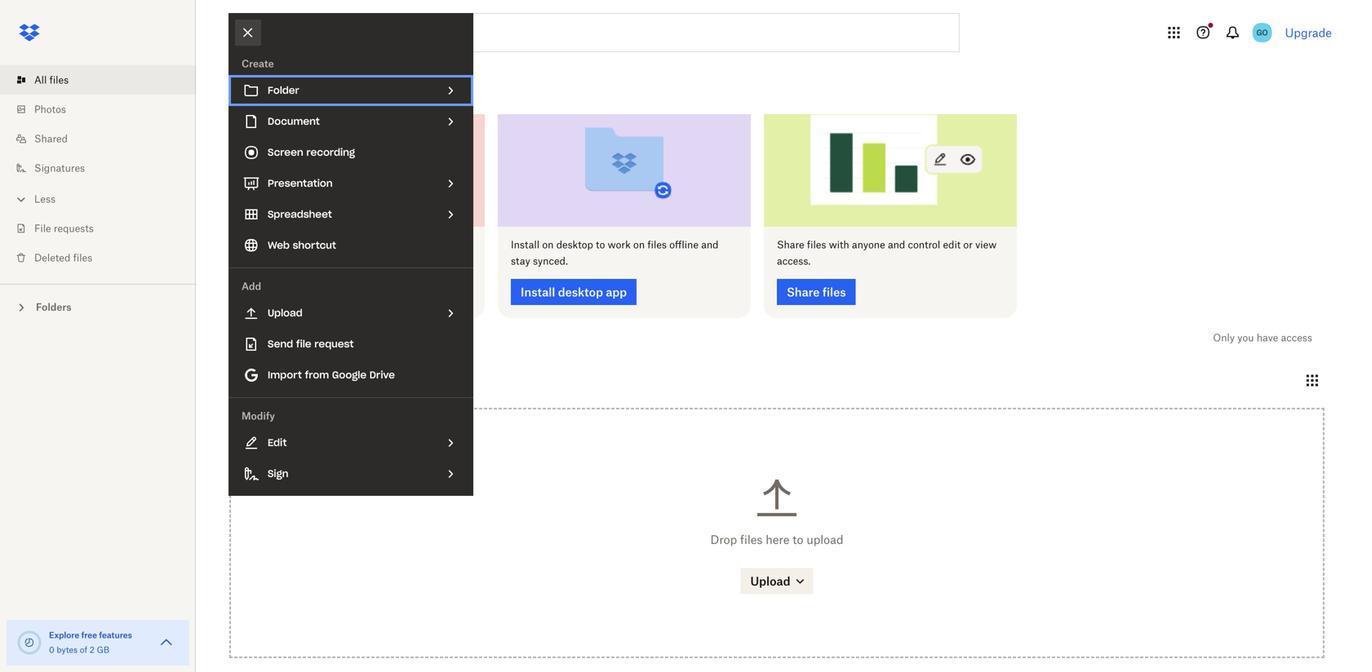 Task type: locate. For each thing, give the bounding box(es) containing it.
with right started
[[294, 78, 317, 92]]

1 horizontal spatial with
[[829, 239, 849, 251]]

0 vertical spatial all
[[34, 74, 47, 86]]

sign menu item
[[229, 459, 473, 490]]

files down spreadsheet
[[281, 239, 300, 251]]

folder
[[268, 84, 299, 97]]

close image
[[234, 19, 262, 47]]

folders button
[[0, 295, 196, 319]]

starred button
[[298, 368, 360, 394]]

request
[[314, 338, 354, 351]]

all files link
[[13, 65, 196, 95]]

upload up send
[[268, 307, 303, 320]]

files inside list item
[[49, 74, 69, 86]]

upgrade link
[[1285, 26, 1332, 40]]

all files
[[34, 74, 69, 86], [229, 329, 282, 347]]

upload for upload files and folders to edit, share, sign, and more.
[[245, 239, 278, 251]]

and right sign,
[[446, 239, 464, 251]]

to left "edit," at the left top
[[357, 239, 366, 251]]

quota usage element
[[16, 630, 42, 656]]

1 horizontal spatial to
[[596, 239, 605, 251]]

1 vertical spatial upload
[[268, 307, 303, 320]]

all inside list item
[[34, 74, 47, 86]]

to left 'work'
[[596, 239, 605, 251]]

to
[[357, 239, 366, 251], [596, 239, 605, 251], [793, 533, 804, 547]]

upload inside "upload files and folders to edit, share, sign, and more."
[[245, 239, 278, 251]]

file
[[296, 338, 311, 351]]

started
[[252, 78, 290, 92]]

dropbox image
[[13, 16, 46, 49]]

install on desktop to work on files offline and stay synced.
[[511, 239, 719, 267]]

on up "synced." in the top left of the page
[[542, 239, 554, 251]]

presentation menu item
[[229, 168, 473, 199]]

list
[[0, 56, 196, 284]]

screen recording menu item
[[229, 137, 473, 168]]

dropbox
[[320, 78, 366, 92]]

and left folders
[[303, 239, 320, 251]]

share files with anyone and control edit or view access.
[[777, 239, 997, 267]]

google
[[332, 369, 367, 382]]

all up photos
[[34, 74, 47, 86]]

access.
[[777, 255, 811, 267]]

upload inside menu item
[[268, 307, 303, 320]]

web
[[268, 239, 290, 252]]

0 horizontal spatial with
[[294, 78, 317, 92]]

files right share
[[807, 239, 826, 251]]

files inside install on desktop to work on files offline and stay synced.
[[648, 239, 667, 251]]

1 vertical spatial all
[[229, 329, 246, 347]]

only you have access
[[1213, 332, 1313, 344]]

all files up photos
[[34, 74, 69, 86]]

photos
[[34, 103, 66, 116]]

send file request
[[268, 338, 354, 351]]

bytes
[[57, 645, 78, 655]]

share
[[777, 239, 805, 251]]

0 vertical spatial with
[[294, 78, 317, 92]]

1 horizontal spatial all files
[[229, 329, 282, 347]]

or
[[964, 239, 973, 251]]

to inside install on desktop to work on files offline and stay synced.
[[596, 239, 605, 251]]

features
[[99, 631, 132, 641]]

folders
[[36, 301, 71, 313]]

control
[[908, 239, 941, 251]]

1 horizontal spatial all
[[229, 329, 246, 347]]

signatures
[[34, 162, 85, 174]]

signatures link
[[13, 153, 196, 183]]

upload
[[807, 533, 844, 547]]

import
[[268, 369, 302, 382]]

starred
[[312, 375, 347, 387]]

files right deleted
[[73, 252, 92, 264]]

upload
[[245, 239, 278, 251], [268, 307, 303, 320]]

edit
[[943, 239, 961, 251]]

deleted files link
[[13, 243, 196, 273]]

recents button
[[229, 368, 292, 394]]

folders
[[323, 239, 354, 251]]

less
[[34, 193, 56, 205]]

4 and from the left
[[888, 239, 905, 251]]

to for drop files here to upload
[[793, 533, 804, 547]]

files
[[49, 74, 69, 86], [281, 239, 300, 251], [648, 239, 667, 251], [807, 239, 826, 251], [73, 252, 92, 264], [251, 329, 282, 347], [740, 533, 763, 547]]

upload up more. at the top of page
[[245, 239, 278, 251]]

send file request menu item
[[229, 329, 473, 360]]

here
[[766, 533, 790, 547]]

and right offline
[[701, 239, 719, 251]]

0 horizontal spatial on
[[542, 239, 554, 251]]

and inside the share files with anyone and control edit or view access.
[[888, 239, 905, 251]]

menu
[[229, 13, 473, 496]]

work
[[608, 239, 631, 251]]

files left offline
[[648, 239, 667, 251]]

all
[[34, 74, 47, 86], [229, 329, 246, 347]]

all files up recents
[[229, 329, 282, 347]]

and left control on the right
[[888, 239, 905, 251]]

3 and from the left
[[701, 239, 719, 251]]

spreadsheet menu item
[[229, 199, 473, 230]]

files up photos
[[49, 74, 69, 86]]

recording
[[306, 146, 355, 159]]

2 horizontal spatial to
[[793, 533, 804, 547]]

modify
[[242, 410, 275, 422]]

and
[[303, 239, 320, 251], [446, 239, 464, 251], [701, 239, 719, 251], [888, 239, 905, 251]]

on
[[542, 239, 554, 251], [633, 239, 645, 251]]

import from google drive menu item
[[229, 360, 473, 391]]

on right 'work'
[[633, 239, 645, 251]]

0 horizontal spatial to
[[357, 239, 366, 251]]

document menu item
[[229, 106, 473, 137]]

more.
[[245, 255, 271, 267]]

with left anyone
[[829, 239, 849, 251]]

0 vertical spatial all files
[[34, 74, 69, 86]]

web shortcut
[[268, 239, 336, 252]]

shortcut
[[293, 239, 336, 252]]

document
[[268, 115, 320, 128]]

with
[[294, 78, 317, 92], [829, 239, 849, 251]]

0 horizontal spatial all files
[[34, 74, 69, 86]]

0 horizontal spatial all
[[34, 74, 47, 86]]

explore
[[49, 631, 79, 641]]

spreadsheet
[[268, 208, 332, 221]]

1 vertical spatial with
[[829, 239, 849, 251]]

1 horizontal spatial on
[[633, 239, 645, 251]]

edit,
[[369, 239, 389, 251]]

folder menu item
[[229, 75, 473, 106]]

2 and from the left
[[446, 239, 464, 251]]

to right "here"
[[793, 533, 804, 547]]

with inside the share files with anyone and control edit or view access.
[[829, 239, 849, 251]]

all left send
[[229, 329, 246, 347]]

share,
[[392, 239, 419, 251]]

0 vertical spatial upload
[[245, 239, 278, 251]]



Task type: describe. For each thing, give the bounding box(es) containing it.
upload for upload
[[268, 307, 303, 320]]

deleted files
[[34, 252, 92, 264]]

shared link
[[13, 124, 196, 153]]

web shortcut menu item
[[229, 230, 473, 261]]

upgrade
[[1285, 26, 1332, 40]]

have
[[1257, 332, 1279, 344]]

files left "here"
[[740, 533, 763, 547]]

files inside the share files with anyone and control edit or view access.
[[807, 239, 826, 251]]

gb
[[97, 645, 110, 655]]

drop
[[711, 533, 737, 547]]

sign,
[[422, 239, 444, 251]]

requests
[[54, 222, 94, 235]]

offline
[[670, 239, 699, 251]]

get started with dropbox
[[229, 78, 366, 92]]

shared
[[34, 133, 68, 145]]

file requests link
[[13, 214, 196, 243]]

with for files
[[829, 239, 849, 251]]

files left file
[[251, 329, 282, 347]]

send
[[268, 338, 293, 351]]

recents
[[242, 375, 279, 387]]

screen recording
[[268, 146, 355, 159]]

with for started
[[294, 78, 317, 92]]

2 on from the left
[[633, 239, 645, 251]]

free
[[81, 631, 97, 641]]

deleted
[[34, 252, 70, 264]]

explore free features 0 bytes of 2 gb
[[49, 631, 132, 655]]

0
[[49, 645, 54, 655]]

of
[[80, 645, 87, 655]]

1 on from the left
[[542, 239, 554, 251]]

access
[[1281, 332, 1313, 344]]

all files list item
[[0, 65, 196, 95]]

drop files here to upload
[[711, 533, 844, 547]]

less image
[[13, 191, 29, 208]]

install
[[511, 239, 540, 251]]

presentation
[[268, 177, 333, 190]]

edit
[[268, 437, 287, 449]]

photos link
[[13, 95, 196, 124]]

import from google drive
[[268, 369, 395, 382]]

files inside "upload files and folders to edit, share, sign, and more."
[[281, 239, 300, 251]]

1 vertical spatial all files
[[229, 329, 282, 347]]

stay
[[511, 255, 530, 267]]

get
[[229, 78, 248, 92]]

create
[[242, 58, 274, 70]]

sign
[[268, 468, 289, 480]]

file requests
[[34, 222, 94, 235]]

and inside install on desktop to work on files offline and stay synced.
[[701, 239, 719, 251]]

edit menu item
[[229, 428, 473, 459]]

add
[[242, 280, 261, 293]]

2
[[90, 645, 95, 655]]

desktop
[[556, 239, 593, 251]]

screen
[[268, 146, 303, 159]]

drive
[[370, 369, 395, 382]]

upload files and folders to edit, share, sign, and more.
[[245, 239, 464, 267]]

you
[[1238, 332, 1254, 344]]

all files inside list item
[[34, 74, 69, 86]]

view
[[976, 239, 997, 251]]

list containing all files
[[0, 56, 196, 284]]

files inside 'link'
[[73, 252, 92, 264]]

anyone
[[852, 239, 885, 251]]

upload menu item
[[229, 298, 473, 329]]

file
[[34, 222, 51, 235]]

only
[[1213, 332, 1235, 344]]

synced.
[[533, 255, 568, 267]]

1 and from the left
[[303, 239, 320, 251]]

to for install on desktop to work on files offline and stay synced.
[[596, 239, 605, 251]]

from
[[305, 369, 329, 382]]

menu containing folder
[[229, 13, 473, 496]]

to inside "upload files and folders to edit, share, sign, and more."
[[357, 239, 366, 251]]



Task type: vqa. For each thing, say whether or not it's contained in the screenshot.
first added
no



